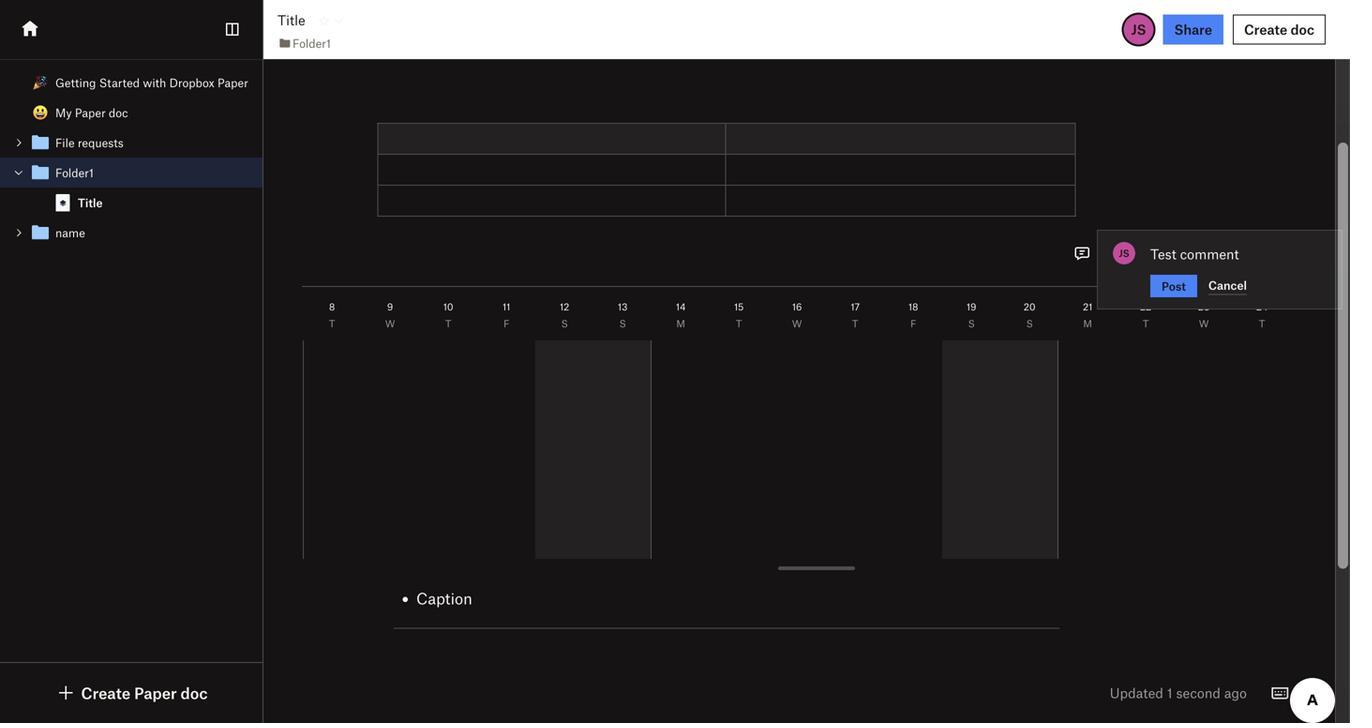 Task type: locate. For each thing, give the bounding box(es) containing it.
m for 21 m
[[1084, 317, 1092, 329]]

js left test on the right top of page
[[1119, 247, 1130, 259]]

template content image
[[52, 191, 74, 214]]

f down 18
[[911, 317, 916, 329]]

1 vertical spatial create
[[81, 683, 131, 702]]

dropbox
[[169, 75, 215, 90]]

cancel
[[1209, 278, 1247, 292]]

f for 18 f
[[911, 317, 916, 329]]

1 horizontal spatial w
[[792, 317, 802, 329]]

0 horizontal spatial title
[[78, 196, 103, 210]]

f inside 11 f
[[504, 317, 509, 329]]

with
[[143, 75, 166, 90]]

0 horizontal spatial title link
[[0, 188, 262, 218]]

1 vertical spatial doc
[[109, 106, 128, 120]]

2 f from the left
[[911, 317, 916, 329]]

1 horizontal spatial create
[[1244, 21, 1288, 38]]

s inside 20 s
[[1027, 317, 1033, 329]]

2 horizontal spatial doc
[[1291, 21, 1315, 38]]

w inside 23 w
[[1199, 317, 1209, 329]]

template content image inside list item
[[29, 161, 52, 184]]

1 vertical spatial paper
[[75, 106, 106, 120]]

t inside 15 t
[[736, 317, 742, 329]]

17 t
[[851, 301, 860, 329]]

paper inside popup button
[[134, 683, 177, 702]]

1 w from the left
[[385, 317, 395, 329]]

0 vertical spatial create
[[1244, 21, 1288, 38]]

0 horizontal spatial folder1 link
[[0, 158, 262, 188]]

2 w from the left
[[792, 317, 802, 329]]

0 vertical spatial title link
[[278, 10, 305, 31]]

s down 20
[[1027, 317, 1033, 329]]

3 t from the left
[[736, 317, 742, 329]]

expand folder image
[[12, 136, 25, 149], [12, 226, 25, 239]]

w for 16 w
[[792, 317, 802, 329]]

1 vertical spatial title link
[[0, 188, 262, 218]]

w down 9
[[385, 317, 395, 329]]

create for create paper doc
[[81, 683, 131, 702]]

s inside 13 s
[[619, 317, 626, 329]]

my paper doc link
[[0, 98, 262, 128]]

1 vertical spatial template content image
[[29, 161, 52, 184]]

create doc button
[[1233, 15, 1326, 45]]

title
[[278, 12, 305, 28], [394, 17, 476, 65], [78, 196, 103, 210]]

s inside 12 s
[[561, 317, 568, 329]]

create right dig icon
[[81, 683, 131, 702]]

1 m from the left
[[677, 317, 685, 329]]

9 w
[[385, 301, 395, 329]]

s down 19
[[968, 317, 975, 329]]

t down 10
[[445, 317, 451, 329]]

2 template content image from the top
[[29, 161, 52, 184]]

w
[[385, 317, 395, 329], [792, 317, 802, 329], [1199, 317, 1209, 329]]

expand folder image left name
[[12, 226, 25, 239]]

caption
[[416, 588, 473, 608]]

expand folder image inside file requests link
[[12, 136, 25, 149]]

t inside 10 t
[[445, 317, 451, 329]]

template content image inside the "name" link
[[29, 221, 52, 244]]

4 t from the left
[[852, 317, 858, 329]]

0 horizontal spatial doc
[[109, 106, 128, 120]]

file
[[55, 136, 75, 150]]

paper right dig icon
[[134, 683, 177, 702]]

t
[[329, 317, 335, 329], [445, 317, 451, 329], [736, 317, 742, 329], [852, 317, 858, 329], [1143, 317, 1149, 329], [1259, 317, 1265, 329]]

0 vertical spatial folder1
[[293, 36, 331, 50]]

js left "share"
[[1132, 21, 1146, 38]]

2 s from the left
[[619, 317, 626, 329]]

3 s from the left
[[968, 317, 975, 329]]

1 horizontal spatial folder1 link
[[278, 34, 331, 52]]

0 horizontal spatial js
[[1119, 247, 1130, 259]]

t inside 24 t
[[1259, 317, 1265, 329]]

folder1
[[293, 36, 331, 50], [55, 166, 94, 180]]

name
[[55, 226, 85, 240]]

0 vertical spatial template content image
[[29, 131, 52, 154]]

create
[[1244, 21, 1288, 38], [81, 683, 131, 702]]

template content image for folder1
[[29, 161, 52, 184]]

doc for create paper doc
[[181, 683, 208, 702]]

paper right dropbox
[[218, 75, 248, 90]]

14 m
[[676, 301, 686, 329]]

list item containing folder1
[[0, 158, 262, 218]]

m
[[677, 317, 685, 329], [1084, 317, 1092, 329]]

0 horizontal spatial w
[[385, 317, 395, 329]]

3 w from the left
[[1199, 317, 1209, 329]]

getting started with dropbox paper
[[55, 75, 248, 90]]

1 horizontal spatial folder1
[[293, 36, 331, 50]]

paper for create paper doc
[[134, 683, 177, 702]]

2 expand folder image from the top
[[12, 226, 25, 239]]

create doc
[[1244, 21, 1315, 38]]

s inside 19 s
[[968, 317, 975, 329]]

0 vertical spatial folder1 link
[[278, 34, 331, 52]]

template content image inside file requests link
[[29, 131, 52, 154]]

template content image for file requests
[[29, 131, 52, 154]]

folder1 link
[[278, 34, 331, 52], [0, 158, 262, 188]]

5 t from the left
[[1143, 317, 1149, 329]]

expand folder image up close folder image
[[12, 136, 25, 149]]

comment
[[1180, 246, 1239, 262]]

file requests link
[[0, 128, 262, 158]]

2 horizontal spatial w
[[1199, 317, 1209, 329]]

t down 22
[[1143, 317, 1149, 329]]

24
[[1257, 301, 1268, 312]]

16
[[792, 301, 802, 312]]

1 s from the left
[[561, 317, 568, 329]]

getting started with dropbox paper link
[[0, 68, 262, 98]]

4 s from the left
[[1027, 317, 1033, 329]]

grinning face with big eyes image
[[33, 105, 48, 120]]

1 vertical spatial expand folder image
[[12, 226, 25, 239]]

3 template content image from the top
[[29, 221, 52, 244]]

paper right my at the top left of page
[[75, 106, 106, 120]]

m inside 21 m
[[1084, 317, 1092, 329]]

18
[[909, 301, 918, 312]]

0 vertical spatial expand folder image
[[12, 136, 25, 149]]

11 f
[[503, 301, 510, 329]]

0 horizontal spatial f
[[504, 317, 509, 329]]

title link
[[278, 10, 305, 31], [0, 188, 262, 218]]

t inside 22 t
[[1143, 317, 1149, 329]]

f
[[504, 317, 509, 329], [911, 317, 916, 329]]

14
[[676, 301, 686, 312]]

m inside 14 m
[[677, 317, 685, 329]]

paper for my paper doc
[[75, 106, 106, 120]]

1 vertical spatial folder1
[[55, 166, 94, 180]]

t down the '15'
[[736, 317, 742, 329]]

1 horizontal spatial f
[[911, 317, 916, 329]]

1 horizontal spatial m
[[1084, 317, 1092, 329]]

title inside list item
[[78, 196, 103, 210]]

1 vertical spatial js
[[1119, 247, 1130, 259]]

create paper doc button
[[55, 682, 208, 704]]

0 horizontal spatial folder1
[[55, 166, 94, 180]]

24 t
[[1257, 301, 1268, 329]]

2 horizontal spatial title
[[394, 17, 476, 65]]

t down 8
[[329, 317, 335, 329]]

template content image
[[29, 131, 52, 154], [29, 161, 52, 184], [29, 221, 52, 244]]

1 horizontal spatial js
[[1132, 21, 1146, 38]]

0 vertical spatial paper
[[218, 75, 248, 90]]

w for 9 w
[[385, 317, 395, 329]]

m down 14
[[677, 317, 685, 329]]

paper
[[218, 75, 248, 90], [75, 106, 106, 120], [134, 683, 177, 702]]

0 vertical spatial js
[[1132, 21, 1146, 38]]

t down 24
[[1259, 317, 1265, 329]]

1 horizontal spatial title link
[[278, 10, 305, 31]]

w down 23 on the top of page
[[1199, 317, 1209, 329]]

f down 11
[[504, 317, 509, 329]]

s
[[561, 317, 568, 329], [619, 317, 626, 329], [968, 317, 975, 329], [1027, 317, 1033, 329]]

t for 24 t
[[1259, 317, 1265, 329]]

1 horizontal spatial doc
[[181, 683, 208, 702]]

expand folder image inside the "name" link
[[12, 226, 25, 239]]

template content image right close folder image
[[29, 161, 52, 184]]

t for 15 t
[[736, 317, 742, 329]]

1 template content image from the top
[[29, 131, 52, 154]]

t down 17
[[852, 317, 858, 329]]

doc
[[1291, 21, 1315, 38], [109, 106, 128, 120], [181, 683, 208, 702]]

my
[[55, 106, 72, 120]]

2 vertical spatial paper
[[134, 683, 177, 702]]

1 t from the left
[[329, 317, 335, 329]]

6 t from the left
[[1259, 317, 1265, 329]]

19
[[967, 301, 977, 312]]

w down 16
[[792, 317, 802, 329]]

0 horizontal spatial paper
[[75, 106, 106, 120]]

f inside 18 f
[[911, 317, 916, 329]]

template content image left the file on the top left of page
[[29, 131, 52, 154]]

list item
[[0, 158, 262, 218]]

13
[[618, 301, 628, 312]]

create right "share"
[[1244, 21, 1288, 38]]

2 m from the left
[[1084, 317, 1092, 329]]

js
[[1132, 21, 1146, 38], [1119, 247, 1130, 259]]

2 vertical spatial doc
[[181, 683, 208, 702]]

s down 12
[[561, 317, 568, 329]]

1 horizontal spatial paper
[[134, 683, 177, 702]]

second
[[1176, 685, 1221, 701]]

share button
[[1163, 15, 1224, 45]]

0 horizontal spatial create
[[81, 683, 131, 702]]

template content image left name
[[29, 221, 52, 244]]

2 t from the left
[[445, 317, 451, 329]]

m down 21 on the top of page
[[1084, 317, 1092, 329]]

2 vertical spatial template content image
[[29, 221, 52, 244]]

0 horizontal spatial m
[[677, 317, 685, 329]]

folder1 inside list item
[[55, 166, 94, 180]]

12 s
[[560, 301, 569, 329]]

s for 19 s
[[968, 317, 975, 329]]

20
[[1024, 301, 1036, 312]]

s down 13
[[619, 317, 626, 329]]

23 w
[[1198, 301, 1210, 329]]

doc inside / contents list
[[109, 106, 128, 120]]

t for 17 t
[[852, 317, 858, 329]]

1 f from the left
[[504, 317, 509, 329]]

1 expand folder image from the top
[[12, 136, 25, 149]]

t inside 17 t
[[852, 317, 858, 329]]

share
[[1175, 21, 1213, 38]]



Task type: describe. For each thing, give the bounding box(es) containing it.
18 f
[[909, 301, 918, 329]]

19 s
[[967, 301, 977, 329]]

ago
[[1225, 685, 1247, 701]]

8
[[329, 301, 335, 312]]

w for 23 w
[[1199, 317, 1209, 329]]

1 vertical spatial folder1 link
[[0, 158, 262, 188]]

t for 10 t
[[445, 317, 451, 329]]

10
[[443, 301, 453, 312]]

22
[[1140, 301, 1152, 312]]

23
[[1198, 301, 1210, 312]]

8 t
[[329, 301, 335, 329]]

folder1 for the topmost the folder1 link
[[293, 36, 331, 50]]

13 s
[[618, 301, 628, 329]]

name link
[[0, 218, 262, 248]]

folder1 for bottommost the folder1 link
[[55, 166, 94, 180]]

1
[[1167, 685, 1173, 701]]

m for 14 m
[[677, 317, 685, 329]]

test
[[1151, 246, 1177, 262]]

close folder image
[[12, 166, 25, 179]]

test comment
[[1151, 246, 1239, 262]]

template content image for name
[[29, 221, 52, 244]]

16 w
[[792, 301, 802, 329]]

12
[[560, 301, 569, 312]]

/ contents list
[[0, 68, 262, 248]]

expand folder image for file requests
[[12, 136, 25, 149]]

s for 13 s
[[619, 317, 626, 329]]

15
[[734, 301, 744, 312]]

s for 12 s
[[561, 317, 568, 329]]

9
[[387, 301, 393, 312]]

21
[[1083, 301, 1093, 312]]

my paper doc
[[55, 106, 128, 120]]

create for create doc
[[1244, 21, 1288, 38]]

expand folder image for name
[[12, 226, 25, 239]]

15 t
[[734, 301, 744, 329]]

f for 11 f
[[504, 317, 509, 329]]

updated 1 second ago
[[1110, 685, 1247, 701]]

20 s
[[1024, 301, 1036, 329]]

11
[[503, 301, 510, 312]]

js inside button
[[1132, 21, 1146, 38]]

create paper doc
[[81, 683, 208, 702]]

t for 8 t
[[329, 317, 335, 329]]

17
[[851, 301, 860, 312]]

js button
[[1122, 13, 1156, 46]]

0 vertical spatial doc
[[1291, 21, 1315, 38]]

t for 22 t
[[1143, 317, 1149, 329]]

requests
[[78, 136, 124, 150]]

dig image
[[55, 682, 77, 704]]

2 horizontal spatial paper
[[218, 75, 248, 90]]

22 t
[[1140, 301, 1152, 329]]

party popper image
[[33, 75, 48, 90]]

updated
[[1110, 685, 1164, 701]]

21 m
[[1083, 301, 1093, 329]]

10 t
[[443, 301, 453, 329]]

cancel button
[[1209, 276, 1247, 295]]

started
[[99, 75, 140, 90]]

doc for my paper doc
[[109, 106, 128, 120]]

Comment Entry text field
[[1151, 245, 1331, 264]]

getting
[[55, 75, 96, 90]]

file requests
[[55, 136, 124, 150]]

1 horizontal spatial title
[[278, 12, 305, 28]]

s for 20 s
[[1027, 317, 1033, 329]]



Task type: vqa. For each thing, say whether or not it's contained in the screenshot.


